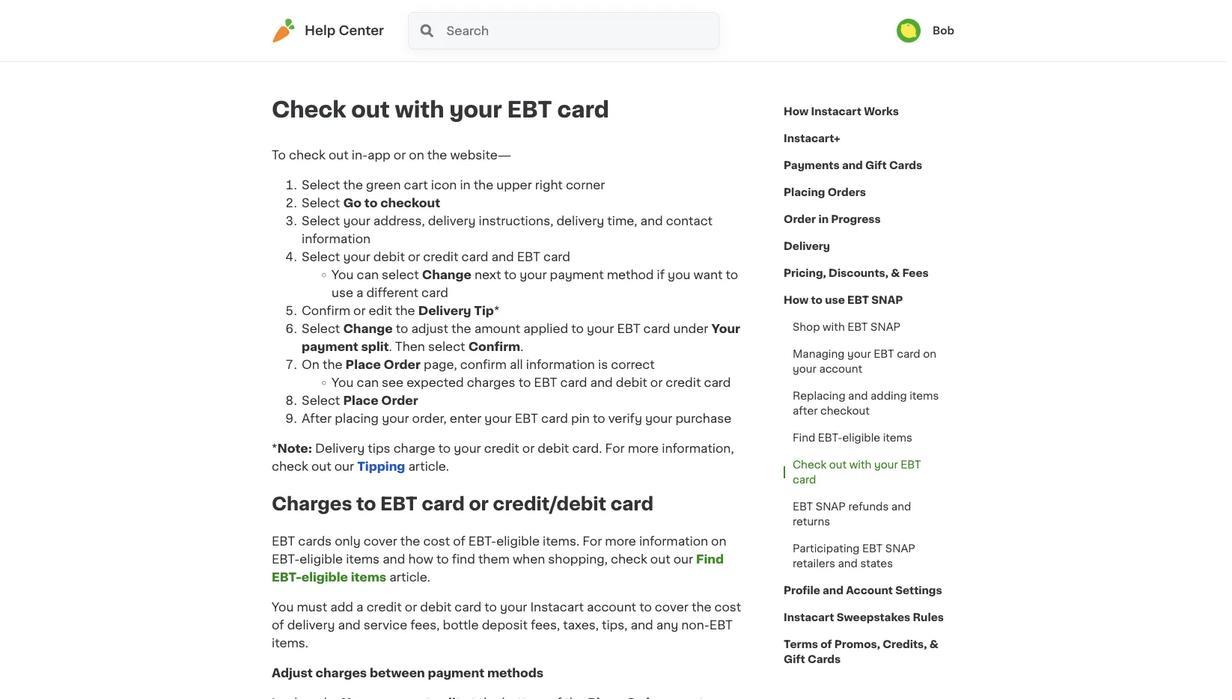 Task type: locate. For each thing, give the bounding box(es) containing it.
0 vertical spatial select
[[382, 269, 419, 281]]

out inside ebt cards only cover the cost of ebt-eligible items. for more information on ebt-eligible items and how to find them when shopping, check out our
[[651, 553, 671, 565]]

terms
[[784, 639, 818, 650]]

1 vertical spatial confirm
[[468, 341, 521, 353]]

out down note:
[[311, 461, 331, 472]]

card
[[557, 99, 609, 121], [462, 251, 488, 263], [544, 251, 570, 263], [422, 287, 448, 299], [644, 323, 671, 335], [897, 349, 921, 359], [561, 377, 587, 389], [704, 377, 731, 389], [541, 413, 568, 425], [793, 475, 816, 485], [422, 495, 465, 513], [611, 495, 654, 513], [455, 601, 482, 613]]

your down managing
[[793, 364, 817, 374]]

charges
[[467, 377, 516, 389], [316, 667, 367, 679]]

2 horizontal spatial information
[[639, 535, 708, 547]]

for inside ebt cards only cover the cost of ebt-eligible items. for more information on ebt-eligible items and how to find them when shopping, check out our
[[583, 535, 602, 547]]

ebt- up must at left
[[272, 571, 302, 583]]

profile
[[784, 586, 821, 596]]

.
[[389, 341, 392, 353], [521, 341, 524, 353]]

website—
[[450, 149, 512, 161]]

1 vertical spatial more
[[605, 535, 636, 547]]

the inside you must add a credit or debit card to your instacart account to cover the cost of delivery and service fees, bottle deposit fees, taxes, tips, and any non-ebt items.
[[692, 601, 712, 613]]

1 can from the top
[[357, 269, 379, 281]]

items inside replacing and adding items after checkout
[[910, 391, 939, 401]]

2 vertical spatial information
[[639, 535, 708, 547]]

cost inside ebt cards only cover the cost of ebt-eligible items. for more information on ebt-eligible items and how to find them when shopping, check out our
[[423, 535, 450, 547]]

1 horizontal spatial on
[[711, 535, 727, 547]]

a inside you must add a credit or debit card to your instacart account to cover the cost of delivery and service fees, bottle deposit fees, taxes, tips, and any non-ebt items.
[[357, 601, 364, 613]]

you inside you must add a credit or debit card to your instacart account to cover the cost of delivery and service fees, bottle deposit fees, taxes, tips, and any non-ebt items.
[[272, 601, 294, 613]]

or inside you must add a credit or debit card to your instacart account to cover the cost of delivery and service fees, bottle deposit fees, taxes, tips, and any non-ebt items.
[[405, 601, 417, 613]]

check right 'to'
[[289, 149, 326, 161]]

only
[[335, 535, 361, 547]]

1 horizontal spatial payment
[[428, 667, 485, 679]]

1 vertical spatial select
[[428, 341, 465, 353]]

your up refunds
[[875, 460, 898, 470]]

confirm left "edit"
[[302, 305, 350, 317]]

find ebt-eligible items up deposit
[[272, 553, 724, 583]]

0 vertical spatial *
[[494, 305, 500, 317]]

checkout inside the select the green cart icon in the upper right corner select go to checkout select your address, delivery instructions, delivery time, and contact information
[[380, 197, 440, 209]]

& inside the "pricing, discounts, & fees" link
[[891, 268, 900, 279]]

ebt up 'ebt snap refunds and returns' 'link'
[[901, 460, 921, 470]]

ebt inside you must add a credit or debit card to your instacart account to cover the cost of delivery and service fees, bottle deposit fees, taxes, tips, and any non-ebt items.
[[710, 619, 733, 631]]

to
[[365, 197, 378, 209], [504, 269, 517, 281], [726, 269, 738, 281], [811, 295, 823, 306], [396, 323, 408, 335], [571, 323, 584, 335], [519, 377, 531, 389], [593, 413, 605, 425], [438, 443, 451, 455], [356, 495, 376, 513], [437, 553, 449, 565], [485, 601, 497, 613], [640, 601, 652, 613]]

1 vertical spatial you
[[332, 377, 354, 389]]

0 vertical spatial with
[[395, 99, 444, 121]]

0 vertical spatial in
[[460, 179, 471, 191]]

more down verify
[[628, 443, 659, 455]]

your
[[712, 323, 741, 335]]

order in progress link
[[784, 206, 881, 233]]

for inside delivery tips charge to your credit or debit card. for more information, check out our
[[605, 443, 625, 455]]

your inside the select the green cart icon in the upper right corner select go to checkout select your address, delivery instructions, delivery time, and contact information
[[343, 215, 370, 227]]

on inside managing your ebt card on your account
[[923, 349, 937, 359]]

the up how
[[400, 535, 420, 547]]

snap up returns
[[816, 502, 846, 512]]

0 horizontal spatial payment
[[302, 341, 358, 353]]

2 horizontal spatial payment
[[550, 269, 604, 281]]

user avatar image
[[897, 19, 921, 43]]

check
[[289, 149, 326, 161], [272, 461, 308, 472], [611, 553, 648, 565]]

how for how instacart works
[[784, 106, 809, 117]]

ebt up adding
[[874, 349, 895, 359]]

0 vertical spatial checkout
[[380, 197, 440, 209]]

check inside delivery tips charge to your credit or debit card. for more information, check out our
[[272, 461, 308, 472]]

credit inside "on the place order page, confirm all information is correct you can see expected charges to ebt card and debit or credit card select place order after placing your order, enter your ebt card pin to verify your purchase"
[[666, 377, 701, 389]]

2 a from the top
[[357, 601, 364, 613]]

1 fees, from the left
[[411, 619, 440, 631]]

placing
[[335, 413, 379, 425]]

how inside "link"
[[784, 106, 809, 117]]

1 vertical spatial can
[[357, 377, 379, 389]]

how up instacart+ link
[[784, 106, 809, 117]]

0 vertical spatial find
[[793, 433, 816, 443]]

fees
[[903, 268, 929, 279]]

contact
[[666, 215, 713, 227]]

bob link
[[897, 19, 955, 43]]

0 horizontal spatial delivery
[[287, 619, 335, 631]]

cover
[[364, 535, 397, 547], [655, 601, 689, 613]]

2 vertical spatial with
[[850, 460, 872, 470]]

delivery inside delivery tips charge to your credit or debit card. for more information, check out our
[[315, 443, 365, 455]]

amount
[[475, 323, 521, 335]]

tips
[[368, 443, 391, 455]]

find ebt-eligible items
[[793, 433, 913, 443], [272, 553, 724, 583]]

bob
[[933, 25, 955, 36]]

and left how
[[383, 553, 405, 565]]

1 vertical spatial delivery
[[418, 305, 471, 317]]

more inside ebt cards only cover the cost of ebt-eligible items. for more information on ebt-eligible items and how to find them when shopping, check out our
[[605, 535, 636, 547]]

1 vertical spatial change
[[343, 323, 393, 335]]

0 vertical spatial gift
[[866, 160, 887, 171]]

0 vertical spatial cards
[[889, 160, 923, 171]]

checkout inside replacing and adding items after checkout
[[821, 406, 870, 416]]

0 vertical spatial article.
[[408, 461, 449, 472]]

payment inside your payment split
[[302, 341, 358, 353]]

0 horizontal spatial information
[[302, 233, 371, 245]]

0 vertical spatial check
[[272, 99, 346, 121]]

find up the "non-" at the right bottom
[[696, 553, 724, 565]]

1 vertical spatial find
[[696, 553, 724, 565]]

cards down works
[[889, 160, 923, 171]]

1 select from the top
[[302, 179, 340, 191]]

0 vertical spatial cover
[[364, 535, 397, 547]]

states
[[861, 559, 893, 569]]

instacart up taxes,
[[530, 601, 584, 613]]

out inside delivery tips charge to your credit or debit card. for more information, check out our
[[311, 461, 331, 472]]

0 horizontal spatial checkout
[[380, 197, 440, 209]]

your down enter
[[454, 443, 481, 455]]

snap
[[872, 295, 903, 306], [871, 322, 901, 332], [816, 502, 846, 512], [886, 544, 916, 554]]

our left "tipping"
[[335, 461, 354, 472]]

1 vertical spatial find ebt-eligible items link
[[272, 553, 724, 583]]

of
[[453, 535, 466, 547], [272, 619, 284, 631], [821, 639, 832, 650]]

account
[[819, 364, 863, 374], [587, 601, 637, 613]]

app
[[368, 149, 391, 161]]

delivery inside you must add a credit or debit card to your instacart account to cover the cost of delivery and service fees, bottle deposit fees, taxes, tips, and any non-ebt items.
[[287, 619, 335, 631]]

ebt inside participating ebt snap retailers and states
[[863, 544, 883, 554]]

0 vertical spatial items.
[[543, 535, 580, 547]]

1 vertical spatial our
[[674, 553, 693, 565]]

0 vertical spatial cost
[[423, 535, 450, 547]]

* up charges
[[272, 443, 277, 455]]

0 horizontal spatial .
[[389, 341, 392, 353]]

6 select from the top
[[302, 395, 340, 407]]

* note:
[[272, 443, 312, 455]]

1 horizontal spatial change
[[422, 269, 472, 281]]

1 vertical spatial with
[[823, 322, 845, 332]]

checkout down cart
[[380, 197, 440, 209]]

items right adding
[[910, 391, 939, 401]]

1 vertical spatial in
[[819, 214, 829, 225]]

0 horizontal spatial cover
[[364, 535, 397, 547]]

1 horizontal spatial find
[[793, 433, 816, 443]]

debit down correct
[[616, 377, 648, 389]]

corner
[[566, 179, 605, 191]]

1 vertical spatial on
[[923, 349, 937, 359]]

eligible down cards
[[300, 553, 343, 565]]

1 vertical spatial how
[[784, 295, 809, 306]]

more
[[628, 443, 659, 455], [605, 535, 636, 547]]

out up app
[[351, 99, 390, 121]]

2 vertical spatial of
[[821, 639, 832, 650]]

our inside ebt cards only cover the cost of ebt-eligible items. for more information on ebt-eligible items and how to find them when shopping, check out our
[[674, 553, 693, 565]]

1 horizontal spatial for
[[605, 443, 625, 455]]

profile and account settings link
[[784, 577, 942, 604]]

change up the split
[[343, 323, 393, 335]]

1 vertical spatial gift
[[784, 654, 805, 665]]

1 vertical spatial for
[[583, 535, 602, 547]]

find down after
[[793, 433, 816, 443]]

1 vertical spatial cost
[[715, 601, 741, 613]]

ebt up returns
[[793, 502, 813, 512]]

a inside next to your payment method if you want to use a different card
[[356, 287, 364, 299]]

confirm
[[302, 305, 350, 317], [468, 341, 521, 353]]

or inside "on the place order page, confirm all information is correct you can see expected charges to ebt card and debit or credit card select place order after placing your order, enter your ebt card pin to verify your purchase"
[[651, 377, 663, 389]]

card.
[[572, 443, 602, 455]]

1 horizontal spatial cards
[[889, 160, 923, 171]]

on inside ebt cards only cover the cost of ebt-eligible items. for more information on ebt-eligible items and how to find them when shopping, check out our
[[711, 535, 727, 547]]

service
[[364, 619, 408, 631]]

credit up "service"
[[367, 601, 402, 613]]

card inside managing your ebt card on your account
[[897, 349, 921, 359]]

1 vertical spatial items.
[[272, 637, 309, 649]]

confirm or edit the delivery tip *
[[302, 305, 500, 317]]

find inside find ebt-eligible items
[[696, 553, 724, 565]]

and inside ebt snap refunds and returns
[[892, 502, 911, 512]]

help
[[305, 24, 336, 37]]

and right time, at the top of the page
[[641, 215, 663, 227]]

0 vertical spatial confirm
[[302, 305, 350, 317]]

. then select confirm .
[[389, 341, 524, 353]]

select change to adjust the amount applied to your ebt card under
[[302, 323, 712, 335]]

address,
[[374, 215, 425, 227]]

ebt inside check out with your ebt card
[[901, 460, 921, 470]]

article. down charge
[[408, 461, 449, 472]]

place
[[346, 359, 381, 371], [343, 395, 379, 407]]

your down go
[[343, 215, 370, 227]]

snap inside ebt snap refunds and returns
[[816, 502, 846, 512]]

of right terms on the right of the page
[[821, 639, 832, 650]]

1 horizontal spatial charges
[[467, 377, 516, 389]]

items. up shopping,
[[543, 535, 580, 547]]

2 horizontal spatial of
[[821, 639, 832, 650]]

and inside participating ebt snap retailers and states
[[838, 559, 858, 569]]

and down participating on the bottom right of page
[[838, 559, 858, 569]]

use left different
[[332, 287, 353, 299]]

must
[[297, 601, 327, 613]]

items inside ebt cards only cover the cost of ebt-eligible items. for more information on ebt-eligible items and how to find them when shopping, check out our
[[346, 553, 380, 565]]

2 fees, from the left
[[531, 619, 560, 631]]

find for the rightmost find ebt-eligible items link
[[793, 433, 816, 443]]

0 horizontal spatial for
[[583, 535, 602, 547]]

0 vertical spatial our
[[335, 461, 354, 472]]

tip
[[474, 305, 494, 317]]

check out with your ebt card up refunds
[[793, 460, 921, 485]]

find ebt-eligible items down replacing and adding items after checkout
[[793, 433, 913, 443]]

our inside delivery tips charge to your credit or debit card. for more information, check out our
[[335, 461, 354, 472]]

0 vertical spatial delivery
[[784, 241, 830, 252]]

eligible
[[843, 433, 881, 443], [497, 535, 540, 547], [300, 553, 343, 565], [302, 571, 348, 583]]

1 horizontal spatial checkout
[[821, 406, 870, 416]]

instacart image
[[272, 19, 296, 43]]

the
[[427, 149, 447, 161], [343, 179, 363, 191], [474, 179, 494, 191], [395, 305, 415, 317], [452, 323, 471, 335], [323, 359, 343, 371], [400, 535, 420, 547], [692, 601, 712, 613]]

check right shopping,
[[611, 553, 648, 565]]

delivery for checkout
[[428, 215, 476, 227]]

confirm down amount
[[468, 341, 521, 353]]

can up different
[[357, 269, 379, 281]]

ebt left cards
[[272, 535, 295, 547]]

charges down confirm
[[467, 377, 516, 389]]

0 horizontal spatial select
[[382, 269, 419, 281]]

of inside you must add a credit or debit card to your instacart account to cover the cost of delivery and service fees, bottle deposit fees, taxes, tips, and any non-ebt items.
[[272, 619, 284, 631]]

0 vertical spatial charges
[[467, 377, 516, 389]]

or down "on the place order page, confirm all information is correct you can see expected charges to ebt card and debit or credit card select place order after placing your order, enter your ebt card pin to verify your purchase"
[[523, 443, 535, 455]]

use
[[332, 287, 353, 299], [825, 295, 845, 306]]

ebt up states
[[863, 544, 883, 554]]

to inside ebt cards only cover the cost of ebt-eligible items. for more information on ebt-eligible items and how to find them when shopping, check out our
[[437, 553, 449, 565]]

check out with your ebt card link
[[784, 452, 955, 493]]

find
[[452, 553, 475, 565]]

payment down the bottle
[[428, 667, 485, 679]]

check down after
[[793, 460, 827, 470]]

instacart sweepstakes rules link
[[784, 604, 944, 631]]

1 horizontal spatial cover
[[655, 601, 689, 613]]

1 horizontal spatial select
[[428, 341, 465, 353]]

0 vertical spatial account
[[819, 364, 863, 374]]

1 how from the top
[[784, 106, 809, 117]]

checkout
[[380, 197, 440, 209], [821, 406, 870, 416]]

gift up orders
[[866, 160, 887, 171]]

snap up states
[[886, 544, 916, 554]]

1 . from the left
[[389, 341, 392, 353]]

0 horizontal spatial confirm
[[302, 305, 350, 317]]

rules
[[913, 613, 944, 623]]

0 horizontal spatial delivery
[[315, 443, 365, 455]]

payments
[[784, 160, 840, 171]]

to check out in-app or on the website—
[[272, 149, 512, 161]]

of up find
[[453, 535, 466, 547]]

information
[[302, 233, 371, 245], [526, 359, 595, 371], [639, 535, 708, 547]]

account down managing
[[819, 364, 863, 374]]

with up refunds
[[850, 460, 872, 470]]

delivery for cover
[[287, 619, 335, 631]]

icon
[[431, 179, 457, 191]]

eligible down replacing and adding items after checkout
[[843, 433, 881, 443]]

debit inside you must add a credit or debit card to your instacart account to cover the cost of delivery and service fees, bottle deposit fees, taxes, tips, and any non-ebt items.
[[420, 601, 452, 613]]

cards down terms on the right of the page
[[808, 654, 841, 665]]

fees, left the bottle
[[411, 619, 440, 631]]

information inside "on the place order page, confirm all information is correct you can see expected charges to ebt card and debit or credit card select place order after placing your order, enter your ebt card pin to verify your purchase"
[[526, 359, 595, 371]]

1 a from the top
[[356, 287, 364, 299]]

0 horizontal spatial find
[[696, 553, 724, 565]]

a right add
[[357, 601, 364, 613]]

2 how from the top
[[784, 295, 809, 306]]

how down pricing,
[[784, 295, 809, 306]]

replacing
[[793, 391, 846, 401]]

credit inside delivery tips charge to your credit or debit card. for more information, check out our
[[484, 443, 520, 455]]

order down placing on the top of the page
[[784, 214, 816, 225]]

the inside ebt cards only cover the cost of ebt-eligible items. for more information on ebt-eligible items and how to find them when shopping, check out our
[[400, 535, 420, 547]]

payment inside next to your payment method if you want to use a different card
[[550, 269, 604, 281]]

and down add
[[338, 619, 361, 631]]

payments and gift cards
[[784, 160, 923, 171]]

delivery up pricing,
[[784, 241, 830, 252]]

1 horizontal spatial with
[[823, 322, 845, 332]]

of inside the terms of promos, credits, & gift cards
[[821, 639, 832, 650]]

2 vertical spatial payment
[[428, 667, 485, 679]]

2 horizontal spatial delivery
[[557, 215, 604, 227]]

charges inside "on the place order page, confirm all information is correct you can see expected charges to ebt card and debit or credit card select place order after placing your order, enter your ebt card pin to verify your purchase"
[[467, 377, 516, 389]]

select up different
[[382, 269, 419, 281]]

pricing,
[[784, 268, 827, 279]]

0 horizontal spatial on
[[409, 149, 424, 161]]

card inside next to your payment method if you want to use a different card
[[422, 287, 448, 299]]

order down see
[[381, 395, 418, 407]]

payment
[[550, 269, 604, 281], [302, 341, 358, 353], [428, 667, 485, 679]]

0 horizontal spatial in
[[460, 179, 471, 191]]

2 can from the top
[[357, 377, 379, 389]]

0 horizontal spatial with
[[395, 99, 444, 121]]

find ebt-eligible items link down replacing and adding items after checkout
[[784, 425, 922, 452]]

debit inside delivery tips charge to your credit or debit card. for more information, check out our
[[538, 443, 569, 455]]

credit down "on the place order page, confirm all information is correct you can see expected charges to ebt card and debit or credit card select place order after placing your order, enter your ebt card pin to verify your purchase"
[[484, 443, 520, 455]]

check inside ebt cards only cover the cost of ebt-eligible items. for more information on ebt-eligible items and how to find them when shopping, check out our
[[611, 553, 648, 565]]

of up adjust
[[272, 619, 284, 631]]

1 horizontal spatial of
[[453, 535, 466, 547]]

cards
[[889, 160, 923, 171], [808, 654, 841, 665]]

delivery down corner
[[557, 215, 604, 227]]

tips,
[[602, 619, 628, 631]]

or
[[394, 149, 406, 161], [408, 251, 420, 263], [354, 305, 366, 317], [651, 377, 663, 389], [523, 443, 535, 455], [469, 495, 489, 513], [405, 601, 417, 613]]

article. down how
[[386, 571, 430, 583]]

1 vertical spatial cover
[[655, 601, 689, 613]]

order down then
[[384, 359, 421, 371]]

1 horizontal spatial in
[[819, 214, 829, 225]]

delivery down placing
[[315, 443, 365, 455]]

or up "service"
[[405, 601, 417, 613]]

0 vertical spatial find ebt-eligible items link
[[784, 425, 922, 452]]

replacing and adding items after checkout
[[793, 391, 939, 416]]

the up the "non-" at the right bottom
[[692, 601, 712, 613]]

0 horizontal spatial change
[[343, 323, 393, 335]]

gift inside the terms of promos, credits, & gift cards
[[784, 654, 805, 665]]

4 select from the top
[[302, 251, 340, 263]]

information inside the select the green cart icon in the upper right corner select go to checkout select your address, delivery instructions, delivery time, and contact information
[[302, 233, 371, 245]]

1 vertical spatial information
[[526, 359, 595, 371]]

0 horizontal spatial fees,
[[411, 619, 440, 631]]

1 vertical spatial payment
[[302, 341, 358, 353]]

debit up you can select change
[[374, 251, 405, 263]]

adding
[[871, 391, 907, 401]]

0 vertical spatial of
[[453, 535, 466, 547]]

0 vertical spatial &
[[891, 268, 900, 279]]

instacart inside "link"
[[811, 106, 862, 117]]

how
[[408, 553, 433, 565]]

2 vertical spatial delivery
[[315, 443, 365, 455]]

then
[[395, 341, 425, 353]]

in
[[460, 179, 471, 191], [819, 214, 829, 225]]

instacart+
[[784, 133, 841, 144]]

1 horizontal spatial fees,
[[531, 619, 560, 631]]

ebt up website—
[[507, 99, 552, 121]]

items
[[910, 391, 939, 401], [883, 433, 913, 443], [346, 553, 380, 565], [351, 571, 386, 583]]

tipping
[[357, 461, 405, 472]]

out
[[351, 99, 390, 121], [329, 149, 349, 161], [829, 460, 847, 470], [311, 461, 331, 472], [651, 553, 671, 565]]

debit inside "on the place order page, confirm all information is correct you can see expected charges to ebt card and debit or credit card select place order after placing your order, enter your ebt card pin to verify your purchase"
[[616, 377, 648, 389]]

out up any
[[651, 553, 671, 565]]

1 vertical spatial place
[[343, 395, 379, 407]]

payments and gift cards link
[[784, 152, 923, 179]]

0 horizontal spatial our
[[335, 461, 354, 472]]

split
[[361, 341, 389, 353]]

the inside "on the place order page, confirm all information is correct you can see expected charges to ebt card and debit or credit card select place order after placing your order, enter your ebt card pin to verify your purchase"
[[323, 359, 343, 371]]

0 horizontal spatial items.
[[272, 637, 309, 649]]

2 vertical spatial check
[[611, 553, 648, 565]]

1 vertical spatial cards
[[808, 654, 841, 665]]

select
[[382, 269, 419, 281], [428, 341, 465, 353]]

the right the on
[[323, 359, 343, 371]]

ebt up next to your payment method if you want to use a different card
[[517, 251, 541, 263]]

1 horizontal spatial delivery
[[428, 215, 476, 227]]

items down only
[[346, 553, 380, 565]]

0 horizontal spatial check
[[272, 99, 346, 121]]

use up shop with ebt snap link
[[825, 295, 845, 306]]

want
[[694, 269, 723, 281]]

and inside replacing and adding items after checkout
[[848, 391, 868, 401]]

out up ebt snap refunds and returns
[[829, 460, 847, 470]]

your up deposit
[[500, 601, 527, 613]]

1 horizontal spatial gift
[[866, 160, 887, 171]]

account inside you must add a credit or debit card to your instacart account to cover the cost of delivery and service fees, bottle deposit fees, taxes, tips, and any non-ebt items.
[[587, 601, 637, 613]]

select up page, in the bottom of the page
[[428, 341, 465, 353]]

check out with your ebt card
[[272, 99, 609, 121], [793, 460, 921, 485]]

0 horizontal spatial find ebt-eligible items link
[[272, 553, 724, 583]]

your inside you must add a credit or debit card to your instacart account to cover the cost of delivery and service fees, bottle deposit fees, taxes, tips, and any non-ebt items.
[[500, 601, 527, 613]]

gift inside payments and gift cards link
[[866, 160, 887, 171]]

gift down terms on the right of the page
[[784, 654, 805, 665]]

ebt inside ebt snap refunds and returns
[[793, 502, 813, 512]]

and inside "on the place order page, confirm all information is correct you can see expected charges to ebt card and debit or credit card select place order after placing your order, enter your ebt card pin to verify your purchase"
[[590, 377, 613, 389]]

pricing, discounts, & fees
[[784, 268, 929, 279]]

can
[[357, 269, 379, 281], [357, 377, 379, 389]]

placing orders
[[784, 187, 866, 198]]

after
[[793, 406, 818, 416]]

ebt right any
[[710, 619, 733, 631]]

& down rules at the bottom of the page
[[930, 639, 939, 650]]

for right card.
[[605, 443, 625, 455]]



Task type: describe. For each thing, give the bounding box(es) containing it.
your right enter
[[485, 413, 512, 425]]

ebt inside ebt cards only cover the cost of ebt-eligible items. for more information on ebt-eligible items and how to find them when shopping, check out our
[[272, 535, 295, 547]]

how to use ebt snap
[[784, 295, 903, 306]]

cover inside you must add a credit or debit card to your instacart account to cover the cost of delivery and service fees, bottle deposit fees, taxes, tips, and any non-ebt items.
[[655, 601, 689, 613]]

0 vertical spatial order
[[784, 214, 816, 225]]

select inside "on the place order page, confirm all information is correct you can see expected charges to ebt card and debit or credit card select place order after placing your order, enter your ebt card pin to verify your purchase"
[[302, 395, 340, 407]]

instacart+ link
[[784, 125, 841, 152]]

on
[[302, 359, 320, 371]]

the up go
[[343, 179, 363, 191]]

your up you can select change
[[343, 251, 370, 263]]

out inside check out with your ebt card link
[[829, 460, 847, 470]]

instacart sweepstakes rules
[[784, 613, 944, 623]]

and inside the select the green cart icon in the upper right corner select go to checkout select your address, delivery instructions, delivery time, and contact information
[[641, 215, 663, 227]]

select your debit or credit card and ebt card
[[302, 251, 570, 263]]

cost inside you must add a credit or debit card to your instacart account to cover the cost of delivery and service fees, bottle deposit fees, taxes, tips, and any non-ebt items.
[[715, 601, 741, 613]]

out left in-
[[329, 149, 349, 161]]

next to your payment method if you want to use a different card
[[332, 269, 738, 299]]

2 horizontal spatial with
[[850, 460, 872, 470]]

snap up managing your ebt card on your account link
[[871, 322, 901, 332]]

credits,
[[883, 639, 927, 650]]

2 . from the left
[[521, 341, 524, 353]]

or inside delivery tips charge to your credit or debit card. for more information, check out our
[[523, 443, 535, 455]]

your up is
[[587, 323, 614, 335]]

upper
[[497, 179, 532, 191]]

ebt snap refunds and returns link
[[784, 493, 955, 535]]

bottle
[[443, 619, 479, 631]]

on the place order page, confirm all information is correct you can see expected charges to ebt card and debit or credit card select place order after placing your order, enter your ebt card pin to verify your purchase
[[302, 359, 732, 425]]

placing orders link
[[784, 179, 866, 206]]

2 vertical spatial order
[[381, 395, 418, 407]]

correct
[[611, 359, 655, 371]]

select for then
[[428, 341, 465, 353]]

information,
[[662, 443, 734, 455]]

ebt down your payment split
[[534, 377, 557, 389]]

profile and account settings
[[784, 586, 942, 596]]

confirm
[[460, 359, 507, 371]]

of inside ebt cards only cover the cost of ebt-eligible items. for more information on ebt-eligible items and how to find them when shopping, check out our
[[453, 535, 466, 547]]

ebt up delivery tips charge to your credit or debit card. for more information, check out our
[[515, 413, 538, 425]]

ebt- down replacing
[[818, 433, 843, 443]]

how instacart works
[[784, 106, 899, 117]]

payment for between
[[428, 667, 485, 679]]

instructions,
[[479, 215, 554, 227]]

select the green cart icon in the upper right corner select go to checkout select your address, delivery instructions, delivery time, and contact information
[[302, 179, 713, 245]]

eligible inside find ebt-eligible items
[[302, 571, 348, 583]]

if
[[657, 269, 665, 281]]

cover inside ebt cards only cover the cost of ebt-eligible items. for more information on ebt-eligible items and how to find them when shopping, check out our
[[364, 535, 397, 547]]

snap inside participating ebt snap retailers and states
[[886, 544, 916, 554]]

terms of promos, credits, & gift cards
[[784, 639, 939, 665]]

how to use ebt snap link
[[784, 287, 903, 314]]

items down adding
[[883, 433, 913, 443]]

between
[[370, 667, 425, 679]]

1 horizontal spatial use
[[825, 295, 845, 306]]

items. inside you must add a credit or debit card to your instacart account to cover the cost of delivery and service fees, bottle deposit fees, taxes, tips, and any non-ebt items.
[[272, 637, 309, 649]]

note:
[[277, 443, 312, 455]]

under
[[674, 323, 709, 335]]

ebt snap refunds and returns
[[793, 502, 911, 527]]

credit inside you must add a credit or debit card to your instacart account to cover the cost of delivery and service fees, bottle deposit fees, taxes, tips, and any non-ebt items.
[[367, 601, 402, 613]]

progress
[[831, 214, 881, 225]]

1 horizontal spatial *
[[494, 305, 500, 317]]

credit/debit
[[493, 495, 607, 513]]

1 vertical spatial order
[[384, 359, 421, 371]]

delivery for delivery
[[784, 241, 830, 252]]

replacing and adding items after checkout link
[[784, 383, 955, 425]]

instacart inside you must add a credit or debit card to your instacart account to cover the cost of delivery and service fees, bottle deposit fees, taxes, tips, and any non-ebt items.
[[530, 601, 584, 613]]

ebt down discounts,
[[848, 295, 869, 306]]

you for can
[[332, 269, 354, 281]]

0 horizontal spatial *
[[272, 443, 277, 455]]

and inside ebt cards only cover the cost of ebt-eligible items. for more information on ebt-eligible items and how to find them when shopping, check out our
[[383, 553, 405, 565]]

delivery for delivery tips charge to your credit or debit card. for more information, check out our
[[315, 443, 365, 455]]

you can select change
[[332, 269, 472, 281]]

1 horizontal spatial find ebt-eligible items link
[[784, 425, 922, 452]]

3 select from the top
[[302, 215, 340, 227]]

1 vertical spatial article.
[[386, 571, 430, 583]]

verify
[[608, 413, 642, 425]]

0 vertical spatial on
[[409, 149, 424, 161]]

different
[[367, 287, 419, 299]]

ebt- down cards
[[272, 553, 300, 565]]

expected
[[407, 377, 464, 389]]

0 vertical spatial check
[[289, 149, 326, 161]]

your down 'shop with ebt snap'
[[848, 349, 871, 359]]

credit up you can select change
[[423, 251, 459, 263]]

snap down fees
[[872, 295, 903, 306]]

in-
[[352, 149, 368, 161]]

5 select from the top
[[302, 323, 340, 335]]

the up . then select confirm .
[[452, 323, 471, 335]]

0 vertical spatial place
[[346, 359, 381, 371]]

the up "icon"
[[427, 149, 447, 161]]

go
[[343, 197, 362, 209]]

items. inside ebt cards only cover the cost of ebt-eligible items. for more information on ebt-eligible items and how to find them when shopping, check out our
[[543, 535, 580, 547]]

1 horizontal spatial delivery
[[418, 305, 471, 317]]

delivery tips charge to your credit or debit card. for more information, check out our
[[272, 443, 734, 472]]

discounts,
[[829, 268, 889, 279]]

and left any
[[631, 619, 653, 631]]

ebt- up them
[[469, 535, 497, 547]]

or right app
[[394, 149, 406, 161]]

check inside check out with your ebt card
[[793, 460, 827, 470]]

adjust
[[272, 667, 313, 679]]

2 select from the top
[[302, 197, 340, 209]]

you must add a credit or debit card to your instacart account to cover the cost of delivery and service fees, bottle deposit fees, taxes, tips, and any non-ebt items.
[[272, 601, 741, 649]]

your right verify
[[645, 413, 673, 425]]

how instacart works link
[[784, 98, 899, 125]]

taxes,
[[563, 619, 599, 631]]

items up add
[[351, 571, 386, 583]]

edit
[[369, 305, 392, 317]]

the down website—
[[474, 179, 494, 191]]

or left "edit"
[[354, 305, 366, 317]]

them
[[478, 553, 510, 565]]

ebt inside managing your ebt card on your account
[[874, 349, 895, 359]]

0 vertical spatial check out with your ebt card
[[272, 99, 609, 121]]

1 horizontal spatial find ebt-eligible items
[[793, 433, 913, 443]]

see
[[382, 377, 404, 389]]

participating
[[793, 544, 860, 554]]

payment for your
[[550, 269, 604, 281]]

retailers
[[793, 559, 836, 569]]

information inside ebt cards only cover the cost of ebt-eligible items. for more information on ebt-eligible items and how to find them when shopping, check out our
[[639, 535, 708, 547]]

returns
[[793, 517, 830, 527]]

sweepstakes
[[837, 613, 911, 623]]

the down different
[[395, 305, 415, 317]]

you inside "on the place order page, confirm all information is correct you can see expected charges to ebt card and debit or credit card select place order after placing your order, enter your ebt card pin to verify your purchase"
[[332, 377, 354, 389]]

all
[[510, 359, 523, 371]]

select for can
[[382, 269, 419, 281]]

participating ebt snap retailers and states link
[[784, 535, 955, 577]]

order,
[[412, 413, 447, 425]]

adjust charges between payment methods
[[272, 667, 547, 679]]

or up you can select change
[[408, 251, 420, 263]]

center
[[339, 24, 384, 37]]

you for must
[[272, 601, 294, 613]]

0 horizontal spatial charges
[[316, 667, 367, 679]]

and up next on the left of page
[[492, 251, 514, 263]]

1 vertical spatial check out with your ebt card
[[793, 460, 921, 485]]

ebt down how to use ebt snap link
[[848, 322, 868, 332]]

purchase
[[676, 413, 732, 425]]

to inside how to use ebt snap link
[[811, 295, 823, 306]]

charge
[[394, 443, 435, 455]]

cards inside the terms of promos, credits, & gift cards
[[808, 654, 841, 665]]

and up orders
[[842, 160, 863, 171]]

to inside delivery tips charge to your credit or debit card. for more information, check out our
[[438, 443, 451, 455]]

cart
[[404, 179, 428, 191]]

use inside next to your payment method if you want to use a different card
[[332, 287, 353, 299]]

Search search field
[[445, 13, 719, 49]]

more inside delivery tips charge to your credit or debit card. for more information, check out our
[[628, 443, 659, 455]]

to
[[272, 149, 286, 161]]

account inside managing your ebt card on your account
[[819, 364, 863, 374]]

0 horizontal spatial find ebt-eligible items
[[272, 553, 724, 583]]

non-
[[682, 619, 710, 631]]

ebt- inside find ebt-eligible items
[[272, 571, 302, 583]]

promos,
[[835, 639, 881, 650]]

0 vertical spatial change
[[422, 269, 472, 281]]

& inside the terms of promos, credits, & gift cards
[[930, 639, 939, 650]]

terms of promos, credits, & gift cards link
[[784, 631, 955, 673]]

find for find ebt-eligible items link to the bottom
[[696, 553, 724, 565]]

tipping article.
[[357, 461, 449, 472]]

your inside next to your payment method if you want to use a different card
[[520, 269, 547, 281]]

help center link
[[272, 19, 384, 43]]

pin
[[571, 413, 590, 425]]

placing
[[784, 187, 825, 198]]

1 horizontal spatial confirm
[[468, 341, 521, 353]]

instacart down profile
[[784, 613, 834, 623]]

how for how to use ebt snap
[[784, 295, 809, 306]]

your left order, on the bottom of the page
[[382, 413, 409, 425]]

eligible up when
[[497, 535, 540, 547]]

cards
[[298, 535, 332, 547]]

your up website—
[[450, 99, 502, 121]]

managing
[[793, 349, 845, 359]]

applied
[[524, 323, 568, 335]]

can inside "on the place order page, confirm all information is correct you can see expected charges to ebt card and debit or credit card select place order after placing your order, enter your ebt card pin to verify your purchase"
[[357, 377, 379, 389]]

in inside the select the green cart icon in the upper right corner select go to checkout select your address, delivery instructions, delivery time, and contact information
[[460, 179, 471, 191]]

when
[[513, 553, 545, 565]]

or up ebt cards only cover the cost of ebt-eligible items. for more information on ebt-eligible items and how to find them when shopping, check out our
[[469, 495, 489, 513]]

settings
[[896, 586, 942, 596]]

after
[[302, 413, 332, 425]]

and right profile
[[823, 586, 844, 596]]

ebt down tipping article.
[[380, 495, 418, 513]]

account
[[846, 586, 893, 596]]

orders
[[828, 187, 866, 198]]

card inside you must add a credit or debit card to your instacart account to cover the cost of delivery and service fees, bottle deposit fees, taxes, tips, and any non-ebt items.
[[455, 601, 482, 613]]

to inside the select the green cart icon in the upper right corner select go to checkout select your address, delivery instructions, delivery time, and contact information
[[365, 197, 378, 209]]

your inside delivery tips charge to your credit or debit card. for more information, check out our
[[454, 443, 481, 455]]

your payment split
[[302, 323, 741, 353]]

method
[[607, 269, 654, 281]]

next
[[475, 269, 501, 281]]

ebt up correct
[[617, 323, 641, 335]]



Task type: vqa. For each thing, say whether or not it's contained in the screenshot.
oz in Naturesweet Glorys® Cherry Tomatoes 10 Oz
no



